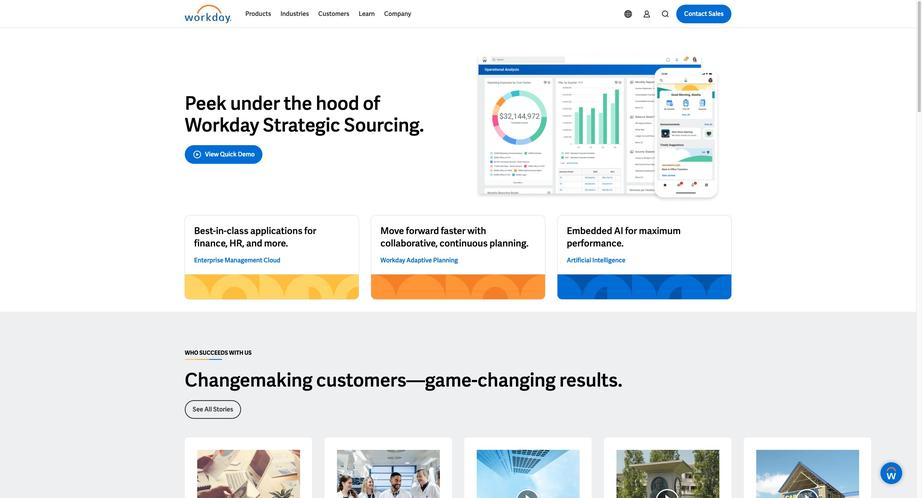 Task type: locate. For each thing, give the bounding box(es) containing it.
workday
[[185, 113, 259, 137], [380, 256, 405, 264]]

0 horizontal spatial workday
[[185, 113, 259, 137]]

for
[[304, 225, 316, 237], [625, 225, 637, 237]]

go to the homepage image
[[185, 5, 231, 23]]

for right applications
[[304, 225, 316, 237]]

and
[[246, 237, 262, 249]]

move
[[380, 225, 404, 237]]

0 horizontal spatial for
[[304, 225, 316, 237]]

1 vertical spatial workday
[[380, 256, 405, 264]]

see
[[193, 405, 203, 414]]

company button
[[379, 5, 416, 23]]

changemaking
[[185, 368, 313, 392]]

intelligence
[[592, 256, 625, 264]]

ferring pharmaceuticals image
[[337, 450, 440, 498]]

embedded ai for maximum performance.
[[567, 225, 681, 249]]

more.
[[264, 237, 288, 249]]

best-
[[194, 225, 216, 237]]

for right ai
[[625, 225, 637, 237]]

for inside best-in-class applications for finance, hr, and more.
[[304, 225, 316, 237]]

succeeds
[[199, 349, 228, 356]]

1 for from the left
[[304, 225, 316, 237]]

see all stories
[[193, 405, 233, 414]]

2 for from the left
[[625, 225, 637, 237]]

collaborative,
[[380, 237, 438, 249]]

peek under the hood of workday strategic sourcing.
[[185, 91, 424, 137]]

faster
[[441, 225, 466, 237]]

class
[[227, 225, 248, 237]]

who
[[185, 349, 198, 356]]

quick
[[220, 150, 237, 158]]

stories
[[213, 405, 233, 414]]

hr,
[[229, 237, 244, 249]]

forward
[[406, 225, 439, 237]]

artificial
[[567, 256, 591, 264]]

with
[[229, 349, 243, 356]]

1 horizontal spatial workday
[[380, 256, 405, 264]]

for inside the embedded ai for maximum performance.
[[625, 225, 637, 237]]

customers button
[[314, 5, 354, 23]]

with
[[467, 225, 486, 237]]

1 horizontal spatial for
[[625, 225, 637, 237]]

0 vertical spatial workday
[[185, 113, 259, 137]]

workday up 'view quick demo' link
[[185, 113, 259, 137]]

performance.
[[567, 237, 624, 249]]

strategic
[[263, 113, 340, 137]]

cushman & wakefield image
[[477, 450, 580, 498]]

adaptive
[[406, 256, 432, 264]]

see all stories link
[[185, 400, 241, 419]]

view quick demo
[[205, 150, 255, 158]]

workday down collaborative,
[[380, 256, 405, 264]]

hood
[[316, 91, 359, 115]]

workday inside workday adaptive planning link
[[380, 256, 405, 264]]

view
[[205, 150, 219, 158]]



Task type: describe. For each thing, give the bounding box(es) containing it.
demo
[[238, 150, 255, 158]]

workday adaptive planning
[[380, 256, 458, 264]]

under
[[230, 91, 280, 115]]

company
[[384, 10, 411, 18]]

move forward faster with collaborative, continuous planning.
[[380, 225, 529, 249]]

in-
[[216, 225, 227, 237]]

customers—game-
[[316, 368, 477, 392]]

contact sales link
[[676, 5, 731, 23]]

all
[[204, 405, 212, 414]]

industries
[[280, 10, 309, 18]]

view quick demo link
[[185, 145, 263, 164]]

artificial intelligence link
[[567, 256, 625, 265]]

the
[[284, 91, 312, 115]]

pwc image
[[197, 450, 300, 498]]

management
[[225, 256, 262, 264]]

industries button
[[276, 5, 314, 23]]

continuous
[[440, 237, 488, 249]]

desktop view of financial management operational analysis dashboard showing operating expenses by cost center and mobile view of human capital management home screen showing suggested tasks and announcements. image
[[464, 53, 731, 203]]

sourcing.
[[344, 113, 424, 137]]

workday adaptive planning link
[[380, 256, 458, 265]]

workday inside peek under the hood of workday strategic sourcing.
[[185, 113, 259, 137]]

enterprise management cloud
[[194, 256, 280, 264]]

learn
[[359, 10, 375, 18]]

cloud
[[264, 256, 280, 264]]

maximum
[[639, 225, 681, 237]]

results.
[[559, 368, 622, 392]]

peek
[[185, 91, 227, 115]]

sales
[[708, 10, 724, 18]]

best-in-class applications for finance, hr, and more.
[[194, 225, 316, 249]]

artificial intelligence
[[567, 256, 625, 264]]

customers
[[318, 10, 349, 18]]

carmax image
[[756, 450, 859, 498]]

learn button
[[354, 5, 379, 23]]

embedded
[[567, 225, 612, 237]]

of
[[363, 91, 380, 115]]

contact sales
[[684, 10, 724, 18]]

us
[[244, 349, 252, 356]]

changemaking customers—game-changing results.
[[185, 368, 622, 392]]

ai
[[614, 225, 623, 237]]

changing
[[477, 368, 556, 392]]

finance,
[[194, 237, 228, 249]]

enterprise
[[194, 256, 223, 264]]

applications
[[250, 225, 302, 237]]

enterprise management cloud link
[[194, 256, 280, 265]]

franklin templeton image
[[617, 450, 719, 498]]

who succeeds with us
[[185, 349, 252, 356]]

planning.
[[490, 237, 529, 249]]

planning
[[433, 256, 458, 264]]

contact
[[684, 10, 707, 18]]

products button
[[241, 5, 276, 23]]

products
[[245, 10, 271, 18]]



Task type: vqa. For each thing, say whether or not it's contained in the screenshot.
the Peek under the hood of Workday Strategic Sourcing.
yes



